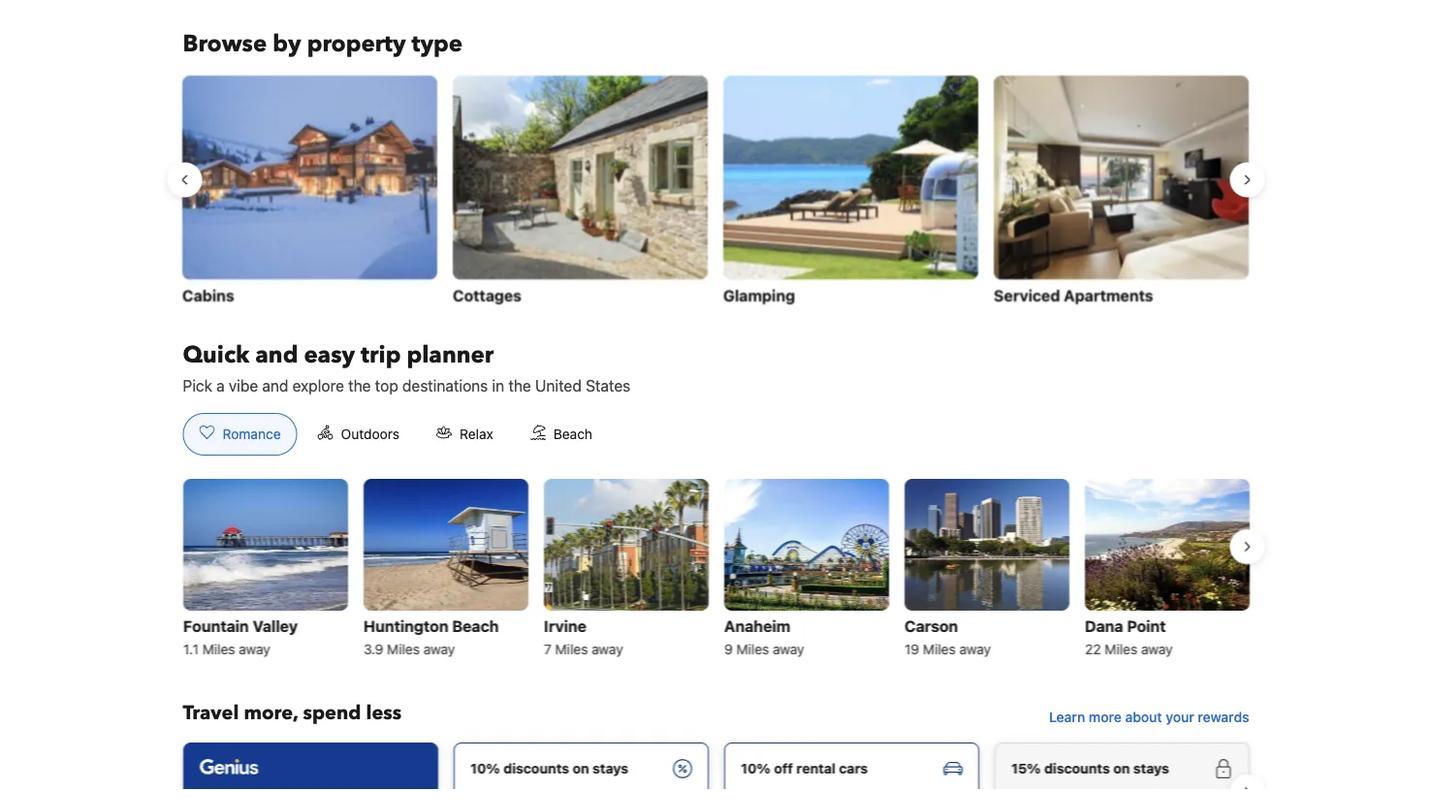 Task type: describe. For each thing, give the bounding box(es) containing it.
miles inside carson 19 miles away
[[922, 641, 955, 657]]

3.9
[[363, 641, 383, 657]]

away inside the 'anaheim 9 miles away'
[[772, 641, 804, 657]]

on for 10% discounts on stays
[[572, 761, 589, 777]]

glamping
[[724, 285, 796, 304]]

your
[[1166, 709, 1194, 725]]

destinations
[[402, 377, 488, 395]]

travel more, spend less
[[183, 700, 402, 727]]

vibe
[[229, 377, 258, 395]]

browse
[[183, 28, 267, 60]]

less
[[366, 700, 402, 727]]

cabins link
[[183, 75, 438, 308]]

huntington beach 3.9 miles away
[[363, 617, 498, 657]]

fountain
[[183, 617, 248, 635]]

1.1
[[183, 641, 198, 657]]

miles inside the 'anaheim 9 miles away'
[[736, 641, 769, 657]]

spend
[[303, 700, 361, 727]]

away inside dana point 22 miles away
[[1141, 641, 1172, 657]]

1 the from the left
[[348, 377, 371, 395]]

beach inside button
[[553, 426, 592, 442]]

about
[[1125, 709, 1162, 725]]

explore
[[292, 377, 344, 395]]

in
[[492, 377, 504, 395]]

cabins
[[183, 285, 235, 304]]

apartments
[[1064, 285, 1154, 304]]

cottages
[[453, 285, 522, 304]]

0 vertical spatial and
[[255, 339, 298, 371]]

7
[[543, 641, 551, 657]]

away inside irvine 7 miles away
[[591, 641, 623, 657]]

quick and easy trip planner pick a vibe and explore the top destinations in the united states
[[183, 339, 630, 395]]

irvine 7 miles away
[[543, 617, 623, 657]]

learn
[[1049, 709, 1085, 725]]

discounts for 10%
[[503, 761, 569, 777]]

2 the from the left
[[508, 377, 531, 395]]

region containing cabins
[[167, 67, 1265, 316]]

travel
[[183, 700, 239, 727]]

quick
[[183, 339, 249, 371]]

trip
[[361, 339, 401, 371]]

romance
[[223, 426, 281, 442]]

10% off rental cars link
[[724, 743, 979, 790]]

tab list containing romance
[[167, 413, 624, 457]]

rewards
[[1198, 709, 1249, 725]]

serviced apartments link
[[994, 75, 1249, 308]]

15% discounts on stays
[[1011, 761, 1169, 777]]

beach inside huntington beach 3.9 miles away
[[452, 617, 498, 635]]

states
[[586, 377, 630, 395]]

more
[[1089, 709, 1122, 725]]

10% off rental cars
[[740, 761, 867, 777]]

property
[[307, 28, 406, 60]]

fountain valley 1.1 miles away
[[183, 617, 297, 657]]

learn more about your rewards
[[1049, 709, 1249, 725]]

carson
[[904, 617, 958, 635]]

dana point 22 miles away
[[1084, 617, 1172, 657]]

22
[[1084, 641, 1101, 657]]

type
[[412, 28, 463, 60]]



Task type: vqa. For each thing, say whether or not it's contained in the screenshot.
Serviced
yes



Task type: locate. For each thing, give the bounding box(es) containing it.
carson 19 miles away
[[904, 617, 990, 657]]

by
[[273, 28, 301, 60]]

10% discounts on stays
[[470, 761, 628, 777]]

1 vertical spatial region
[[167, 471, 1265, 669]]

3 region from the top
[[167, 735, 1265, 790]]

miles right the 7
[[555, 641, 587, 657]]

glamping link
[[724, 75, 979, 308]]

1 miles from the left
[[202, 641, 235, 657]]

region containing fountain valley
[[167, 471, 1265, 669]]

9
[[724, 641, 732, 657]]

region
[[167, 67, 1265, 316], [167, 471, 1265, 669], [167, 735, 1265, 790]]

away inside fountain valley 1.1 miles away
[[238, 641, 270, 657]]

10% discounts on stays link
[[453, 743, 708, 790]]

planner
[[407, 339, 494, 371]]

region containing 10% discounts on stays
[[167, 735, 1265, 790]]

browse by property type
[[183, 28, 463, 60]]

1 vertical spatial and
[[262, 377, 288, 395]]

away inside carson 19 miles away
[[959, 641, 990, 657]]

1 horizontal spatial beach
[[553, 426, 592, 442]]

irvine
[[543, 617, 586, 635]]

10%
[[470, 761, 500, 777], [740, 761, 770, 777]]

1 vertical spatial beach
[[452, 617, 498, 635]]

outdoors button
[[301, 413, 416, 456]]

10% for 10% discounts on stays
[[470, 761, 500, 777]]

3 miles from the left
[[555, 641, 587, 657]]

learn more about your rewards link
[[1041, 700, 1257, 735]]

4 away from the left
[[772, 641, 804, 657]]

point
[[1127, 617, 1165, 635]]

stays for 10% discounts on stays
[[592, 761, 628, 777]]

2 region from the top
[[167, 471, 1265, 669]]

miles inside huntington beach 3.9 miles away
[[387, 641, 419, 657]]

away right the 7
[[591, 641, 623, 657]]

2 miles from the left
[[387, 641, 419, 657]]

more,
[[244, 700, 298, 727]]

0 horizontal spatial on
[[572, 761, 589, 777]]

0 horizontal spatial discounts
[[503, 761, 569, 777]]

top
[[375, 377, 398, 395]]

1 on from the left
[[572, 761, 589, 777]]

0 horizontal spatial 10%
[[470, 761, 500, 777]]

the right in
[[508, 377, 531, 395]]

2 10% from the left
[[740, 761, 770, 777]]

and up vibe
[[255, 339, 298, 371]]

serviced apartments
[[994, 285, 1154, 304]]

3 away from the left
[[591, 641, 623, 657]]

6 away from the left
[[1141, 641, 1172, 657]]

valley
[[252, 617, 297, 635]]

anaheim 9 miles away
[[724, 617, 804, 657]]

beach button
[[514, 413, 609, 456]]

away
[[238, 641, 270, 657], [423, 641, 454, 657], [591, 641, 623, 657], [772, 641, 804, 657], [959, 641, 990, 657], [1141, 641, 1172, 657]]

beach right huntington
[[452, 617, 498, 635]]

away down the anaheim
[[772, 641, 804, 657]]

discounts for 15%
[[1044, 761, 1109, 777]]

tab list
[[167, 413, 624, 457]]

1 away from the left
[[238, 641, 270, 657]]

discounts
[[503, 761, 569, 777], [1044, 761, 1109, 777]]

off
[[773, 761, 793, 777]]

cottages link
[[453, 75, 708, 308]]

pick
[[183, 377, 212, 395]]

on for 15% discounts on stays
[[1113, 761, 1129, 777]]

miles inside irvine 7 miles away
[[555, 641, 587, 657]]

away right 19
[[959, 641, 990, 657]]

4 miles from the left
[[736, 641, 769, 657]]

0 horizontal spatial the
[[348, 377, 371, 395]]

0 vertical spatial region
[[167, 67, 1265, 316]]

the left top
[[348, 377, 371, 395]]

romance button
[[183, 413, 297, 456]]

2 vertical spatial region
[[167, 735, 1265, 790]]

10% for 10% off rental cars
[[740, 761, 770, 777]]

miles right 22
[[1104, 641, 1137, 657]]

stays inside 15% discounts on stays link
[[1133, 761, 1169, 777]]

1 discounts from the left
[[503, 761, 569, 777]]

beach down 'united'
[[553, 426, 592, 442]]

away down huntington
[[423, 641, 454, 657]]

5 away from the left
[[959, 641, 990, 657]]

and
[[255, 339, 298, 371], [262, 377, 288, 395]]

outdoors
[[341, 426, 399, 442]]

relax button
[[420, 413, 510, 456]]

6 miles from the left
[[1104, 641, 1137, 657]]

huntington
[[363, 617, 448, 635]]

away down valley
[[238, 641, 270, 657]]

miles down the anaheim
[[736, 641, 769, 657]]

stays inside 10% discounts on stays link
[[592, 761, 628, 777]]

a
[[216, 377, 225, 395]]

15%
[[1011, 761, 1040, 777]]

stays for 15% discounts on stays
[[1133, 761, 1169, 777]]

2 stays from the left
[[1133, 761, 1169, 777]]

1 horizontal spatial discounts
[[1044, 761, 1109, 777]]

1 horizontal spatial stays
[[1133, 761, 1169, 777]]

relax
[[460, 426, 493, 442]]

1 stays from the left
[[592, 761, 628, 777]]

blue genius logo image
[[199, 759, 258, 775], [199, 759, 258, 775]]

united
[[535, 377, 582, 395]]

2 on from the left
[[1113, 761, 1129, 777]]

miles down huntington
[[387, 641, 419, 657]]

rental
[[796, 761, 835, 777]]

miles down carson
[[922, 641, 955, 657]]

0 horizontal spatial stays
[[592, 761, 628, 777]]

and right vibe
[[262, 377, 288, 395]]

cars
[[838, 761, 867, 777]]

1 horizontal spatial on
[[1113, 761, 1129, 777]]

15% discounts on stays link
[[994, 743, 1249, 790]]

1 region from the top
[[167, 67, 1265, 316]]

0 vertical spatial beach
[[553, 426, 592, 442]]

miles inside dana point 22 miles away
[[1104, 641, 1137, 657]]

1 horizontal spatial 10%
[[740, 761, 770, 777]]

away inside huntington beach 3.9 miles away
[[423, 641, 454, 657]]

1 horizontal spatial the
[[508, 377, 531, 395]]

5 miles from the left
[[922, 641, 955, 657]]

0 horizontal spatial beach
[[452, 617, 498, 635]]

serviced
[[994, 285, 1061, 304]]

the
[[348, 377, 371, 395], [508, 377, 531, 395]]

stays
[[592, 761, 628, 777], [1133, 761, 1169, 777]]

2 away from the left
[[423, 641, 454, 657]]

miles inside fountain valley 1.1 miles away
[[202, 641, 235, 657]]

away down point
[[1141, 641, 1172, 657]]

anaheim
[[724, 617, 790, 635]]

1 10% from the left
[[470, 761, 500, 777]]

2 discounts from the left
[[1044, 761, 1109, 777]]

easy
[[304, 339, 355, 371]]

on
[[572, 761, 589, 777], [1113, 761, 1129, 777]]

beach
[[553, 426, 592, 442], [452, 617, 498, 635]]

miles
[[202, 641, 235, 657], [387, 641, 419, 657], [555, 641, 587, 657], [736, 641, 769, 657], [922, 641, 955, 657], [1104, 641, 1137, 657]]

miles down fountain
[[202, 641, 235, 657]]

19
[[904, 641, 919, 657]]

dana
[[1084, 617, 1123, 635]]



